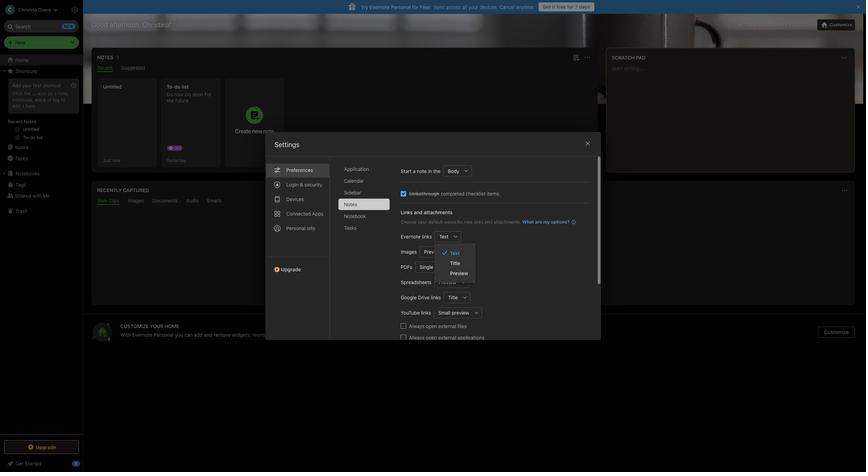 Task type: locate. For each thing, give the bounding box(es) containing it.
on
[[48, 91, 53, 96]]

links
[[474, 219, 484, 225], [422, 234, 432, 240], [431, 295, 441, 300], [421, 310, 431, 316]]

1 horizontal spatial do
[[185, 91, 191, 97]]

open down the always open external files
[[426, 335, 437, 340]]

1 horizontal spatial evernote
[[370, 4, 390, 10]]

audio tab
[[186, 198, 199, 205]]

1 vertical spatial upgrade
[[36, 444, 56, 450]]

1 horizontal spatial upgrade
[[281, 266, 301, 272]]

days
[[580, 4, 591, 10]]

Always open external applications checkbox
[[401, 335, 406, 340]]

title link
[[435, 258, 476, 268]]

evernote inside customize your home with evernote personal you can add and remove widgets, reorder and resize them, or change your background.
[[132, 332, 153, 338]]

1 vertical spatial title
[[448, 295, 458, 300]]

add down notebook,
[[12, 103, 20, 109]]

1 horizontal spatial upgrade button
[[266, 257, 330, 275]]

2 horizontal spatial for
[[568, 4, 574, 10]]

recent tab
[[97, 65, 113, 72]]

list
[[182, 84, 189, 90]]

personal down your
[[154, 332, 174, 338]]

0 horizontal spatial images
[[128, 198, 144, 204]]

calendar
[[344, 178, 364, 184]]

1 horizontal spatial note
[[417, 168, 427, 174]]

for
[[568, 4, 574, 10], [413, 4, 419, 10], [457, 219, 463, 225]]

tab list containing application
[[339, 163, 395, 340]]

0 horizontal spatial for
[[413, 4, 419, 10]]

0 horizontal spatial upgrade button
[[4, 440, 79, 454]]

notes inside "group"
[[24, 119, 36, 124]]

new
[[252, 128, 262, 134], [465, 219, 473, 225]]

for for free:
[[413, 4, 419, 10]]

Choose default view option for YouTube links field
[[434, 307, 482, 318]]

links and attachments
[[401, 209, 453, 215]]

your right change
[[334, 332, 345, 338]]

default
[[429, 219, 443, 225]]

images up pdfs
[[401, 249, 417, 255]]

widgets,
[[232, 332, 252, 338]]

always right always open external files option
[[409, 323, 425, 329]]

now right just
[[113, 158, 121, 163]]

1 vertical spatial now
[[113, 158, 121, 163]]

0 vertical spatial add
[[12, 103, 20, 109]]

recent inside tab list
[[97, 65, 113, 71]]

1 vertical spatial add
[[194, 332, 203, 338]]

0 horizontal spatial new
[[252, 128, 262, 134]]

1 vertical spatial it
[[22, 103, 24, 109]]

1 horizontal spatial personal
[[286, 225, 306, 231]]

icon on a note, notebook, stack or tag to add it here.
[[12, 91, 69, 109]]

0 horizontal spatial recent
[[8, 119, 23, 124]]

images down captured at the top of page
[[128, 198, 144, 204]]

for
[[205, 91, 212, 97]]

0 vertical spatial new
[[252, 128, 262, 134]]

information
[[457, 257, 485, 263]]

small preview
[[439, 310, 470, 316]]

0 vertical spatial preview
[[424, 249, 442, 255]]

open up the always open external applications
[[426, 323, 437, 329]]

open for always open external files
[[426, 323, 437, 329]]

text
[[439, 234, 449, 240], [451, 250, 460, 256]]

text up title link on the right
[[451, 250, 460, 256]]

change
[[316, 332, 333, 338]]

recent down notebook,
[[8, 119, 23, 124]]

note left in
[[417, 168, 427, 174]]

application tab
[[339, 163, 390, 175]]

clip
[[452, 272, 462, 278]]

0 vertical spatial always
[[409, 323, 425, 329]]

preview inside field
[[439, 279, 457, 285]]

notes down sidebar
[[344, 201, 357, 207]]

title down text link
[[451, 260, 461, 266]]

0 vertical spatial customize
[[830, 22, 853, 27]]

1 vertical spatial images
[[401, 249, 417, 255]]

new right create at the top left of page
[[252, 128, 262, 134]]

to
[[61, 97, 65, 102]]

web clips tab
[[97, 198, 120, 205]]

0 vertical spatial open
[[426, 323, 437, 329]]

tab list
[[93, 65, 597, 72], [266, 156, 330, 340], [339, 163, 395, 340], [93, 198, 855, 205]]

title inside dropdown list menu
[[451, 260, 461, 266]]

external
[[439, 323, 457, 329], [439, 335, 457, 340]]

2 open from the top
[[426, 335, 437, 340]]

do down list
[[185, 91, 191, 97]]

1 vertical spatial evernote
[[401, 234, 421, 240]]

do down the "to-"
[[167, 91, 173, 97]]

2 do from the left
[[185, 91, 191, 97]]

your up click the ...
[[22, 83, 32, 88]]

1 always from the top
[[409, 323, 425, 329]]

1 horizontal spatial or
[[310, 332, 315, 338]]

upgrade button inside tab list
[[266, 257, 330, 275]]

note for a
[[417, 168, 427, 174]]

open for always open external applications
[[426, 335, 437, 340]]

new right views at the right of page
[[465, 219, 473, 225]]

from
[[487, 257, 498, 263]]

title inside button
[[448, 295, 458, 300]]

in
[[428, 168, 432, 174]]

the left future
[[167, 98, 174, 103]]

1 horizontal spatial add
[[194, 332, 203, 338]]

1 vertical spatial recent
[[8, 119, 23, 124]]

sync
[[434, 4, 445, 10]]

recently
[[97, 187, 122, 193]]

it inside "icon on a note, notebook, stack or tag to add it here."
[[22, 103, 24, 109]]

pad
[[637, 55, 646, 61]]

group containing add your first shortcut
[[0, 76, 83, 144]]

1 horizontal spatial tasks
[[344, 225, 357, 231]]

personal inside customize your home with evernote personal you can add and remove widgets, reorder and resize them, or change your background.
[[154, 332, 174, 338]]

useful
[[440, 257, 455, 263]]

1 external from the top
[[439, 323, 457, 329]]

icon
[[38, 91, 47, 96]]

1 vertical spatial customize
[[825, 329, 850, 335]]

1 vertical spatial text
[[451, 250, 460, 256]]

0 horizontal spatial do
[[167, 91, 173, 97]]

your right all
[[469, 4, 479, 10]]

0 horizontal spatial a
[[54, 91, 57, 96]]

0 vertical spatial or
[[47, 97, 52, 102]]

0 horizontal spatial add
[[12, 103, 20, 109]]

Start writing… text field
[[613, 65, 855, 166]]

for right views at the right of page
[[457, 219, 463, 225]]

clips
[[109, 198, 120, 204]]

preview down 'clip'
[[439, 279, 457, 285]]

recently captured button
[[96, 186, 149, 195]]

now up future
[[174, 91, 184, 97]]

your inside "group"
[[22, 83, 32, 88]]

for left free:
[[413, 4, 419, 10]]

single page button
[[415, 261, 448, 273]]

2 always from the top
[[409, 335, 425, 340]]

what are my options?
[[523, 219, 570, 225]]

with
[[32, 193, 42, 198]]

new button
[[4, 36, 79, 49]]

it down notebook,
[[22, 103, 24, 109]]

recent for recent
[[97, 65, 113, 71]]

Start a new note in the body or title. field
[[444, 165, 472, 177]]

2 horizontal spatial personal
[[391, 4, 411, 10]]

small preview button
[[434, 307, 471, 318]]

note,
[[58, 91, 69, 96]]

a right the start
[[413, 168, 416, 174]]

0 vertical spatial a
[[54, 91, 57, 96]]

1 open from the top
[[426, 323, 437, 329]]

recent for recent notes
[[8, 119, 23, 124]]

note right create at the top left of page
[[264, 128, 274, 134]]

it inside button
[[553, 4, 556, 10]]

or down on
[[47, 97, 52, 102]]

2 external from the top
[[439, 335, 457, 340]]

1 horizontal spatial it
[[553, 4, 556, 10]]

1 vertical spatial external
[[439, 335, 457, 340]]

0 horizontal spatial personal
[[154, 332, 174, 338]]

0 horizontal spatial upgrade
[[36, 444, 56, 450]]

text down views at the right of page
[[439, 234, 449, 240]]

1 horizontal spatial now
[[174, 91, 184, 97]]

a right on
[[54, 91, 57, 96]]

recent down the notes button at top left
[[97, 65, 113, 71]]

recent inside "group"
[[8, 119, 23, 124]]

links right "drive"
[[431, 295, 441, 300]]

0 vertical spatial preview button
[[420, 246, 444, 257]]

documents
[[152, 198, 178, 204]]

or right them,
[[310, 332, 315, 338]]

add your first shortcut
[[12, 83, 61, 88]]

your inside customize your home with evernote personal you can add and remove widgets, reorder and resize them, or change your background.
[[334, 332, 345, 338]]

notes down here.
[[24, 119, 36, 124]]

preview button up single page button
[[420, 246, 444, 257]]

emails tab
[[207, 198, 222, 205]]

1 vertical spatial or
[[310, 332, 315, 338]]

settings image
[[71, 6, 79, 14]]

evernote down choose
[[401, 234, 421, 240]]

body
[[448, 168, 460, 174]]

1 horizontal spatial new
[[465, 219, 473, 225]]

0 vertical spatial upgrade button
[[266, 257, 330, 275]]

0 horizontal spatial tasks
[[15, 155, 28, 161]]

attachments.
[[494, 219, 522, 225]]

tree
[[0, 54, 83, 434]]

0 vertical spatial tasks
[[15, 155, 28, 161]]

notes up 'recent' "tab" at the top of page
[[97, 54, 113, 60]]

for left "7" at the top right of page
[[568, 4, 574, 10]]

can
[[185, 332, 193, 338]]

0 vertical spatial text
[[439, 234, 449, 240]]

wednesday,
[[739, 22, 765, 27]]

notes tab
[[339, 199, 390, 210]]

connected apps
[[286, 211, 324, 217]]

evernote right try
[[370, 4, 390, 10]]

your
[[150, 323, 164, 329]]

first
[[33, 83, 42, 88]]

1 vertical spatial open
[[426, 335, 437, 340]]

christina!
[[143, 21, 172, 29]]

suggested
[[121, 65, 145, 71]]

text inside 'button'
[[439, 234, 449, 240]]

0 vertical spatial note
[[264, 128, 274, 134]]

0 vertical spatial personal
[[391, 4, 411, 10]]

always for always open external files
[[409, 323, 425, 329]]

personal down connected
[[286, 225, 306, 231]]

the inside tree
[[24, 91, 31, 96]]

or
[[47, 97, 52, 102], [310, 332, 315, 338]]

1 vertical spatial always
[[409, 335, 425, 340]]

notes up tasks "button"
[[15, 144, 28, 150]]

notes button
[[96, 53, 122, 62]]

for inside button
[[568, 4, 574, 10]]

tasks down 'notebook'
[[344, 225, 357, 231]]

group inside tree
[[0, 76, 83, 144]]

0 vertical spatial recent
[[97, 65, 113, 71]]

Choose default view option for PDFs field
[[415, 261, 459, 273]]

preview
[[424, 249, 442, 255], [451, 270, 469, 276], [439, 279, 457, 285]]

always right always open external applications option
[[409, 335, 425, 340]]

expand notebooks image
[[2, 171, 7, 176]]

it right get
[[553, 4, 556, 10]]

1 do from the left
[[167, 91, 173, 97]]

1 vertical spatial preview
[[451, 270, 469, 276]]

page
[[435, 264, 446, 270]]

connected
[[286, 211, 311, 217]]

personal left free:
[[391, 4, 411, 10]]

images tab
[[128, 198, 144, 205]]

the right from on the right bottom of page
[[500, 257, 508, 263]]

0 vertical spatial evernote
[[370, 4, 390, 10]]

body button
[[444, 165, 461, 177]]

add right can
[[194, 332, 203, 338]]

2 vertical spatial personal
[[154, 332, 174, 338]]

1 vertical spatial upgrade button
[[4, 440, 79, 454]]

and left remove
[[204, 332, 213, 338]]

1 horizontal spatial recent
[[97, 65, 113, 71]]

untitled
[[103, 84, 122, 90]]

always for always open external applications
[[409, 335, 425, 340]]

reorder
[[253, 332, 270, 338]]

note inside button
[[264, 128, 274, 134]]

new
[[15, 39, 25, 45]]

None search field
[[9, 20, 74, 33]]

external down the always open external files
[[439, 335, 457, 340]]

evernote down customize
[[132, 332, 153, 338]]

1 horizontal spatial text
[[451, 250, 460, 256]]

title up "small preview" button
[[448, 295, 458, 300]]

get it free for 7 days button
[[539, 2, 595, 11]]

0 vertical spatial title
[[451, 260, 461, 266]]

preview up the save at the bottom of page
[[424, 249, 442, 255]]

upgrade
[[281, 266, 301, 272], [36, 444, 56, 450]]

preview button up title button
[[435, 277, 458, 288]]

recent
[[97, 65, 113, 71], [8, 119, 23, 124]]

0 vertical spatial images
[[128, 198, 144, 204]]

preview down title link on the right
[[451, 270, 469, 276]]

0 horizontal spatial evernote
[[132, 332, 153, 338]]

0 horizontal spatial or
[[47, 97, 52, 102]]

get
[[543, 4, 552, 10]]

just
[[103, 158, 111, 163]]

1 vertical spatial personal
[[286, 225, 306, 231]]

external up the always open external applications
[[439, 323, 457, 329]]

audio
[[186, 198, 199, 204]]

group
[[0, 76, 83, 144]]

add
[[12, 83, 21, 88]]

tasks up notebooks
[[15, 155, 28, 161]]

2 vertical spatial preview
[[439, 279, 457, 285]]

0 horizontal spatial it
[[22, 103, 24, 109]]

tags button
[[0, 179, 83, 190]]

across
[[447, 4, 461, 10]]

0 vertical spatial external
[[439, 323, 457, 329]]

0 vertical spatial upgrade
[[281, 266, 301, 272]]

files
[[458, 323, 467, 329]]

0 horizontal spatial note
[[264, 128, 274, 134]]

captured
[[123, 187, 149, 193]]

Search text field
[[9, 20, 74, 33]]

2 vertical spatial evernote
[[132, 332, 153, 338]]

0 vertical spatial now
[[174, 91, 184, 97]]

note for new
[[264, 128, 274, 134]]

the left ...
[[24, 91, 31, 96]]

1 vertical spatial tasks
[[344, 225, 357, 231]]

1 vertical spatial note
[[417, 168, 427, 174]]

Select292 checkbox
[[401, 191, 406, 196]]

1 vertical spatial a
[[413, 168, 416, 174]]

add inside customize your home with evernote personal you can add and remove widgets, reorder and resize them, or change your background.
[[194, 332, 203, 338]]

preview inside choose default view option for images field
[[424, 249, 442, 255]]

shortcut
[[43, 83, 61, 88]]

1 vertical spatial new
[[465, 219, 473, 225]]

the right in
[[434, 168, 441, 174]]

home
[[15, 57, 28, 63]]

1 vertical spatial preview button
[[435, 277, 458, 288]]

single page
[[420, 264, 446, 270]]

images
[[128, 198, 144, 204], [401, 249, 417, 255]]

text inside dropdown list menu
[[451, 250, 460, 256]]

0 horizontal spatial text
[[439, 234, 449, 240]]

them,
[[296, 332, 309, 338]]

web
[[97, 198, 107, 204]]

0 vertical spatial it
[[553, 4, 556, 10]]



Task type: describe. For each thing, give the bounding box(es) containing it.
youtube links
[[401, 310, 431, 316]]

always open external applications
[[409, 335, 485, 340]]

Choose default view option for Evernote links field
[[435, 231, 462, 242]]

7
[[576, 4, 578, 10]]

free:
[[420, 4, 432, 10]]

notebook tab
[[339, 210, 390, 222]]

tab list containing preferences
[[266, 156, 330, 340]]

1 horizontal spatial a
[[413, 168, 416, 174]]

preview inside dropdown list menu
[[451, 270, 469, 276]]

and left resize
[[271, 332, 280, 338]]

and right links
[[414, 209, 423, 215]]

web clips
[[97, 198, 120, 204]]

web.
[[509, 257, 521, 263]]

calendar tab
[[339, 175, 390, 187]]

notes link
[[0, 142, 83, 153]]

notebooks link
[[0, 168, 83, 179]]

to-do list do now do soon for the future
[[167, 84, 212, 103]]

documents tab
[[152, 198, 178, 205]]

yesterday
[[167, 158, 186, 163]]

small
[[439, 310, 451, 316]]

choose your default views for new links and attachments.
[[401, 219, 522, 225]]

or inside "icon on a note, notebook, stack or tag to add it here."
[[47, 97, 52, 102]]

Choose default view option for Spreadsheets field
[[435, 277, 469, 288]]

external for applications
[[439, 335, 457, 340]]

a inside "icon on a note, notebook, stack or tag to add it here."
[[54, 91, 57, 96]]

the inside to-do list do now do soon for the future
[[167, 98, 174, 103]]

application
[[344, 166, 369, 172]]

spreadsheets
[[401, 279, 432, 285]]

strikethrough
[[409, 191, 440, 197]]

tag
[[53, 97, 60, 102]]

pdfs
[[401, 264, 413, 270]]

all
[[463, 4, 468, 10]]

text link
[[435, 248, 476, 258]]

for for 7
[[568, 4, 574, 10]]

save
[[426, 257, 439, 263]]

your down links and attachments in the top of the page
[[418, 219, 427, 225]]

notes inside notes link
[[15, 144, 28, 150]]

google
[[401, 295, 417, 300]]

remove
[[214, 332, 231, 338]]

stack
[[35, 97, 46, 102]]

0 vertical spatial customize button
[[818, 19, 856, 30]]

upgrade inside tab list
[[281, 266, 301, 272]]

apps
[[312, 211, 324, 217]]

scratch pad
[[613, 55, 646, 61]]

create
[[235, 128, 251, 134]]

are
[[535, 219, 542, 225]]

just now
[[103, 158, 121, 163]]

shortcuts button
[[0, 65, 83, 76]]

preview link
[[435, 268, 476, 278]]

shared with me
[[15, 193, 50, 198]]

external for files
[[439, 323, 457, 329]]

links left text 'button'
[[422, 234, 432, 240]]

1 vertical spatial customize button
[[819, 327, 856, 338]]

security
[[305, 182, 322, 188]]

text button
[[435, 231, 451, 242]]

content
[[476, 272, 496, 278]]

dropdown list menu
[[435, 248, 476, 278]]

devices
[[286, 196, 304, 202]]

personal inside tab list
[[286, 225, 306, 231]]

close image
[[584, 139, 592, 148]]

future
[[175, 98, 189, 103]]

tab list containing web clips
[[93, 198, 855, 205]]

soon
[[193, 91, 203, 97]]

evernote links
[[401, 234, 432, 240]]

tasks inside tasks "button"
[[15, 155, 28, 161]]

preview
[[452, 310, 470, 316]]

single
[[420, 264, 434, 270]]

save useful information from the web.
[[426, 257, 521, 263]]

and left attachments.
[[485, 219, 493, 225]]

or inside customize your home with evernote personal you can add and remove widgets, reorder and resize them, or change your background.
[[310, 332, 315, 338]]

2 horizontal spatial evernote
[[401, 234, 421, 240]]

good
[[92, 21, 108, 29]]

scratch pad button
[[611, 54, 646, 62]]

get it free for 7 days
[[543, 4, 591, 10]]

Choose default view option for Images field
[[420, 246, 455, 257]]

completed
[[441, 191, 465, 197]]

shared with me link
[[0, 190, 83, 201]]

links
[[401, 209, 413, 215]]

links down "drive"
[[421, 310, 431, 316]]

add inside "icon on a note, notebook, stack or tag to add it here."
[[12, 103, 20, 109]]

items.
[[487, 191, 501, 197]]

1 horizontal spatial images
[[401, 249, 417, 255]]

strikethrough completed checklist items.
[[409, 191, 501, 197]]

links down checklist
[[474, 219, 484, 225]]

preview for preview button to the bottom
[[439, 279, 457, 285]]

always open external files
[[409, 323, 467, 329]]

suggested tab
[[121, 65, 145, 72]]

now inside to-do list do now do soon for the future
[[174, 91, 184, 97]]

sidebar
[[344, 190, 361, 196]]

notes inside the notes tab
[[344, 201, 357, 207]]

tab list containing recent
[[93, 65, 597, 72]]

new inside button
[[252, 128, 262, 134]]

Choose default view option for Google Drive links field
[[444, 292, 471, 303]]

here.
[[26, 103, 36, 109]]

sidebar tab
[[339, 187, 390, 198]]

start a note in the
[[401, 168, 441, 174]]

tasks tab
[[339, 222, 390, 234]]

preview for topmost preview button
[[424, 249, 442, 255]]

0 horizontal spatial now
[[113, 158, 121, 163]]

december
[[767, 22, 789, 27]]

attachments
[[424, 209, 453, 215]]

login
[[286, 182, 299, 188]]

tasks inside tasks tab
[[344, 225, 357, 231]]

...
[[32, 91, 37, 96]]

free
[[557, 4, 567, 10]]

Always open external files checkbox
[[401, 323, 406, 329]]

home link
[[0, 54, 83, 65]]

preferences
[[286, 167, 313, 173]]

wednesday, december 13, 2023
[[739, 22, 807, 27]]

resize
[[281, 332, 295, 338]]

notebooks
[[16, 170, 40, 176]]

1 horizontal spatial for
[[457, 219, 463, 225]]

customize
[[120, 323, 149, 329]]

notebook
[[344, 213, 366, 219]]

checklist
[[466, 191, 486, 197]]

customize your home with evernote personal you can add and remove widgets, reorder and resize them, or change your background.
[[120, 323, 375, 338]]

notes inside the notes button
[[97, 54, 113, 60]]

anytime.
[[517, 4, 536, 10]]

good afternoon, christina!
[[92, 21, 172, 29]]

tree containing home
[[0, 54, 83, 434]]

click the ...
[[12, 91, 37, 96]]

13,
[[790, 22, 796, 27]]

me
[[43, 193, 50, 198]]

devices.
[[480, 4, 499, 10]]

recent notes
[[8, 119, 36, 124]]

create new note
[[235, 128, 274, 134]]



Task type: vqa. For each thing, say whether or not it's contained in the screenshot.
add filters image
no



